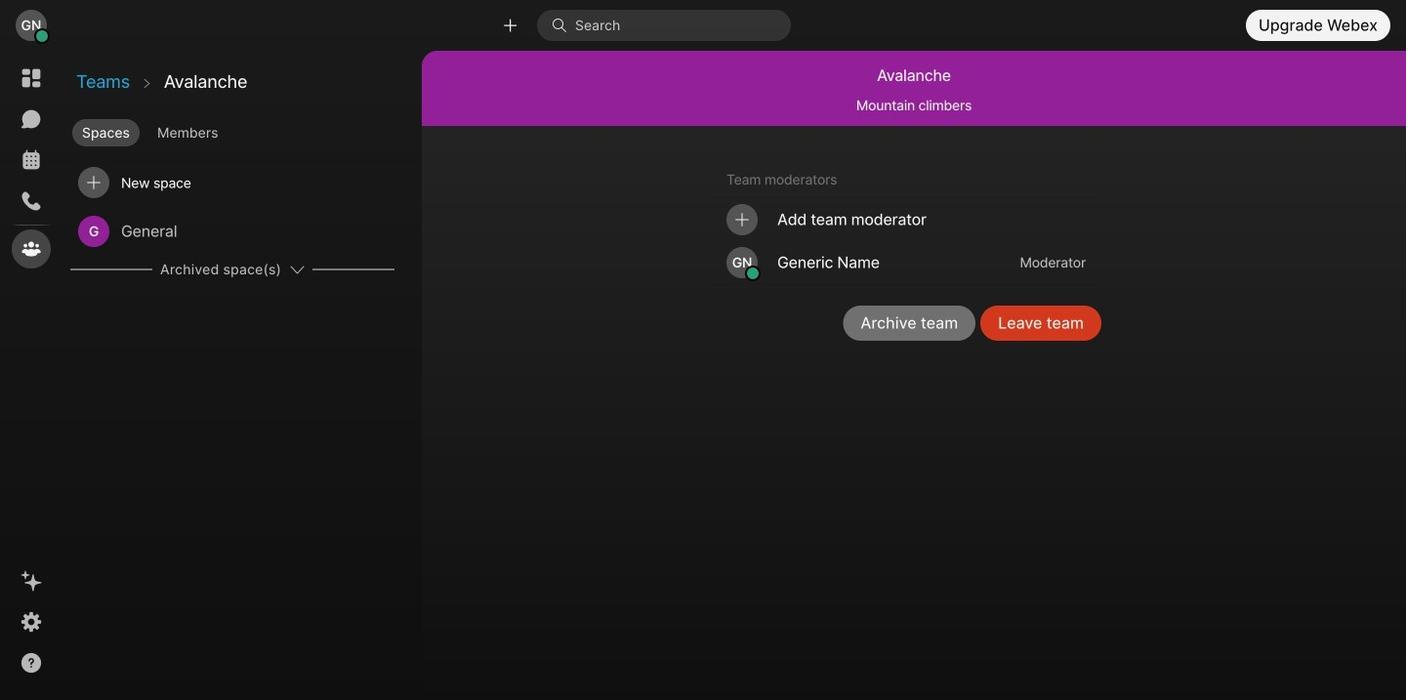 Task type: locate. For each thing, give the bounding box(es) containing it.
messaging, has no new notifications image
[[20, 107, 43, 131]]

navigation
[[0, 51, 63, 701]]

calls image
[[20, 190, 43, 213]]

generic name list item
[[711, 241, 1102, 284]]

list item
[[70, 158, 395, 207]]

wrapper image inside generic name list item
[[747, 267, 760, 281]]

tab list
[[68, 111, 420, 149]]

general list item
[[70, 207, 395, 256]]

team moderators list
[[711, 198, 1102, 285]]

arrow down_16 image
[[289, 262, 305, 277]]

wrapper image
[[552, 18, 575, 33], [35, 30, 49, 43], [733, 210, 752, 230], [747, 267, 760, 281]]



Task type: describe. For each thing, give the bounding box(es) containing it.
connect people image
[[501, 16, 520, 35]]

add team moderator list item
[[711, 198, 1102, 241]]

teams, has no new notifications image
[[20, 237, 43, 261]]

what's new image
[[20, 570, 43, 593]]

webex tab list
[[12, 59, 51, 269]]

wrapper image inside add team moderator list item
[[733, 210, 752, 230]]

meetings image
[[20, 149, 43, 172]]

help image
[[20, 652, 43, 675]]

wrapper image
[[84, 173, 104, 192]]

dashboard image
[[20, 66, 43, 90]]

settings image
[[20, 611, 43, 634]]



